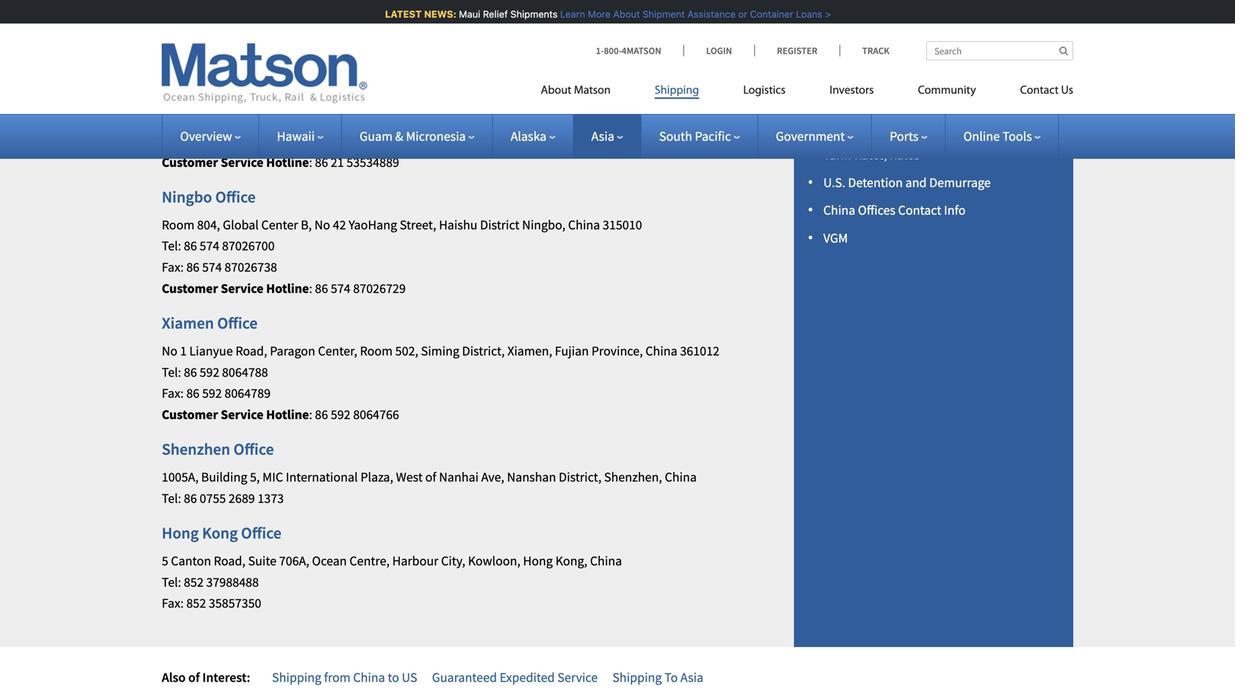 Task type: vqa. For each thing, say whether or not it's contained in the screenshot.
leftmost Guaranteed
yes



Task type: describe. For each thing, give the bounding box(es) containing it.
502,
[[395, 343, 418, 359]]

fax: for fax: 86 574 87026738
[[162, 259, 184, 275]]

building
[[201, 469, 247, 486]]

canton
[[171, 553, 211, 569]]

equipment link
[[824, 91, 885, 107]]

register link
[[754, 44, 840, 57]]

office for shanghai office
[[230, 61, 271, 81]]

china inside 1005a, building 5, mic international plaza, west of nanhai ave, nanshan district, shenzhen, china tel: 86 0755 2689 1373
[[665, 469, 697, 486]]

from
[[324, 669, 351, 686]]

of inside 1005a, building 5, mic international plaza, west of nanhai ave, nanshan district, shenzhen, china tel: 86 0755 2689 1373
[[425, 469, 437, 486]]

china left to at the left of page
[[353, 669, 385, 686]]

top menu navigation
[[541, 78, 1074, 108]]

tel: for tel: 86 592 8064788
[[162, 364, 181, 380]]

hotline for 87026738
[[266, 280, 309, 297]]

logistics
[[744, 85, 786, 97]]

floor
[[283, 7, 311, 23]]

south pacific
[[659, 128, 731, 145]]

8064788
[[222, 364, 268, 380]]

refrigerated
[[824, 119, 891, 135]]

ave,
[[481, 469, 505, 486]]

assistance
[[684, 8, 732, 19]]

center
[[261, 217, 298, 233]]

china inside room 804, global center b, no 42 yaohang street, haishu district ningbo, china 315010 tel: 86 574 87026700 fax: 86 574 87026738 customer service hotline : 86 574 87026729
[[568, 217, 600, 233]]

hawaii
[[277, 128, 315, 145]]

ports
[[890, 128, 919, 145]]

asia link
[[592, 128, 623, 145]]

track link
[[840, 44, 890, 57]]

shipping for shipping from china to us
[[272, 669, 322, 686]]

community
[[918, 85, 976, 97]]

china inside suite 710 , ocean towers , 550 yan an road (e), shanghai, china 200001 tel: 86 21 53534888 fax: 86 21 63511911 customer service hotline : 86 21 53534889
[[478, 90, 510, 107]]

1-
[[596, 44, 604, 57]]

tariff rates/rules link
[[824, 146, 920, 163]]

latest news: maui relief shipments learn more about shipment assistance or container loans >
[[381, 8, 827, 19]]

hotline for 8064789
[[266, 406, 309, 423]]

learn more about shipment assistance or container loans > link
[[557, 8, 827, 19]]

hawaii link
[[277, 128, 324, 145]]

service inside 426 n 44th street 2nd floor phoenix, az 85008 customer service
[[221, 28, 264, 44]]

2 , from the left
[[301, 90, 304, 107]]

login link
[[684, 44, 754, 57]]

guaranteed for shipping from china to us
[[432, 669, 497, 686]]

0 vertical spatial 592
[[200, 364, 219, 380]]

haishu
[[439, 217, 478, 233]]

: for : 86 574 87026729
[[309, 280, 312, 297]]

tel: for tel: 86 574 87026700
[[162, 238, 181, 254]]

about inside top menu navigation
[[541, 85, 572, 97]]

1 vertical spatial 852
[[186, 595, 206, 612]]

ocean inside suite 710 , ocean towers , 550 yan an road (e), shanghai, china 200001 tel: 86 21 53534888 fax: 86 21 63511911 customer service hotline : 86 21 53534889
[[221, 90, 256, 107]]

loans
[[792, 8, 819, 19]]

0 vertical spatial 852
[[184, 574, 204, 591]]

2 vertical spatial 21
[[331, 154, 344, 170]]

&
[[395, 128, 404, 145]]

shipment
[[639, 8, 681, 19]]

b,
[[301, 217, 312, 233]]

kong,
[[556, 553, 588, 569]]

detention
[[848, 174, 903, 191]]

kong
[[202, 523, 238, 543]]

xiamen
[[162, 313, 214, 333]]

to
[[665, 669, 678, 686]]

fax: inside '5 canton road, suite 706a, ocean centre, harbour city, kowloon, hong kong, china tel: 852 37988488 fax: 852 35857350'
[[162, 595, 184, 612]]

53534889
[[347, 154, 399, 170]]

no inside 'no 1 lianyue road, paragon center, room 502, siming district, xiamen, fujian province, china 361012 tel: 86 592 8064788 fax: 86 592 8064789 customer service hotline : 86 592 8064766'
[[162, 343, 178, 359]]

road, inside '5 canton road, suite 706a, ocean centre, harbour city, kowloon, hong kong, china tel: 852 37988488 fax: 852 35857350'
[[214, 553, 246, 569]]

service inside room 804, global center b, no 42 yaohang street, haishu district ningbo, china 315010 tel: 86 574 87026700 fax: 86 574 87026738 customer service hotline : 86 574 87026729
[[221, 280, 264, 297]]

services
[[888, 7, 934, 24]]

logistics link
[[721, 78, 808, 108]]

south pacific link
[[659, 128, 740, 145]]

news:
[[420, 8, 453, 19]]

710
[[193, 90, 213, 107]]

shanghai
[[162, 61, 227, 81]]

shenzhen office
[[162, 439, 274, 459]]

44th
[[195, 7, 220, 23]]

426
[[162, 7, 182, 23]]

shanghai office
[[162, 61, 271, 81]]

intermodal services link
[[824, 7, 934, 24]]

n
[[184, 7, 193, 23]]

tools
[[1003, 128, 1032, 145]]

government link
[[776, 128, 854, 145]]

xiamen,
[[508, 343, 552, 359]]

customer for 1
[[162, 406, 218, 423]]

315010
[[603, 217, 642, 233]]

alaska
[[511, 128, 547, 145]]

fax: for fax: 86 592 8064789
[[162, 385, 184, 402]]

1373
[[258, 490, 284, 507]]

fax: for fax: 86 21 63511911
[[162, 133, 184, 149]]

8064766
[[353, 406, 399, 423]]

tel: for tel: 86 21 53534888
[[162, 112, 181, 128]]

87026729
[[353, 280, 406, 297]]

container inside section
[[894, 119, 949, 135]]

overview link
[[180, 128, 241, 145]]

1 , from the left
[[215, 90, 219, 107]]

kowloon,
[[468, 553, 521, 569]]

ningbo office
[[162, 187, 256, 207]]

200001
[[513, 90, 552, 107]]

harbour
[[392, 553, 439, 569]]

63511911
[[218, 133, 271, 149]]

35857350
[[209, 595, 261, 612]]

office for shenzhen office
[[234, 439, 274, 459]]

1 vertical spatial 592
[[202, 385, 222, 402]]

guaranteed expedited service for intermodal services
[[824, 35, 990, 52]]

shipping for shipping
[[655, 85, 699, 97]]

0 vertical spatial container
[[746, 8, 790, 19]]

shipping link
[[633, 78, 721, 108]]

804,
[[197, 217, 220, 233]]

expedited for shipping from china to us
[[500, 669, 555, 686]]

online tools link
[[964, 128, 1041, 145]]

86 inside 1005a, building 5, mic international plaza, west of nanhai ave, nanshan district, shenzhen, china tel: 86 0755 2689 1373
[[184, 490, 197, 507]]

china up "vgm"
[[824, 202, 856, 219]]

login
[[706, 44, 732, 57]]

hong kong office
[[162, 523, 282, 543]]

also of interest:
[[162, 669, 250, 686]]

customer inside 426 n 44th street 2nd floor phoenix, az 85008 customer service
[[162, 28, 218, 44]]

ningbo,
[[522, 217, 566, 233]]

0 vertical spatial hong
[[162, 523, 199, 543]]

1005a,
[[162, 469, 199, 486]]

service inside suite 710 , ocean towers , 550 yan an road (e), shanghai, china 200001 tel: 86 21 53534888 fax: 86 21 63511911 customer service hotline : 86 21 53534889
[[221, 154, 264, 170]]

706a,
[[279, 553, 309, 569]]

china offices contact info link
[[824, 202, 966, 219]]



Task type: locate. For each thing, give the bounding box(es) containing it.
shipping inside top menu navigation
[[655, 85, 699, 97]]

574 down 804,
[[200, 238, 219, 254]]

register
[[777, 44, 818, 57]]

tel: down 'shanghai'
[[162, 112, 181, 128]]

1 vertical spatial 574
[[202, 259, 222, 275]]

mic
[[263, 469, 283, 486]]

customer inside room 804, global center b, no 42 yaohang street, haishu district ningbo, china 315010 tel: 86 574 87026700 fax: 86 574 87026738 customer service hotline : 86 574 87026729
[[162, 280, 218, 297]]

customer for 710
[[162, 154, 218, 170]]

lianyue
[[189, 343, 233, 359]]

0 vertical spatial ocean
[[221, 90, 256, 107]]

tel: inside 1005a, building 5, mic international plaza, west of nanhai ave, nanshan district, shenzhen, china tel: 86 0755 2689 1373
[[162, 490, 181, 507]]

hotline for 63511911
[[266, 154, 309, 170]]

0 horizontal spatial of
[[188, 669, 200, 686]]

1 vertical spatial 21
[[202, 133, 215, 149]]

room left 502,
[[360, 343, 393, 359]]

1 vertical spatial hong
[[523, 553, 553, 569]]

container down community link
[[894, 119, 949, 135]]

alaska link
[[511, 128, 556, 145]]

0 vertical spatial :
[[309, 154, 312, 170]]

suite left 710
[[162, 90, 190, 107]]

about matson link
[[541, 78, 633, 108]]

container right or
[[746, 8, 790, 19]]

investors
[[830, 85, 874, 97]]

of right also
[[188, 669, 200, 686]]

2 tel: from the top
[[162, 238, 181, 254]]

1 horizontal spatial of
[[425, 469, 437, 486]]

tel: inside suite 710 , ocean towers , 550 yan an road (e), shanghai, china 200001 tel: 86 21 53534888 fax: 86 21 63511911 customer service hotline : 86 21 53534889
[[162, 112, 181, 128]]

592 left 8064766
[[331, 406, 351, 423]]

:
[[309, 154, 312, 170], [309, 280, 312, 297], [309, 406, 312, 423]]

1 vertical spatial guaranteed expedited service
[[432, 669, 598, 686]]

online
[[964, 128, 1000, 145]]

office for xiamen office
[[217, 313, 258, 333]]

contact inside contact us link
[[1021, 85, 1059, 97]]

1 horizontal spatial room
[[360, 343, 393, 359]]

1 vertical spatial asia
[[681, 669, 704, 686]]

0 horizontal spatial district,
[[462, 343, 505, 359]]

asia down about matson link
[[592, 128, 615, 145]]

customer inside 'no 1 lianyue road, paragon center, room 502, siming district, xiamen, fujian province, china 361012 tel: 86 592 8064788 fax: 86 592 8064789 customer service hotline : 86 592 8064766'
[[162, 406, 218, 423]]

592 left 8064789
[[202, 385, 222, 402]]

1-800-4matson
[[596, 44, 662, 57]]

overview
[[180, 128, 232, 145]]

china right the kong,
[[590, 553, 622, 569]]

: down the hawaii link
[[309, 154, 312, 170]]

0755
[[200, 490, 226, 507]]

8064789
[[225, 385, 271, 402]]

1 customer from the top
[[162, 28, 218, 44]]

us
[[1062, 85, 1074, 97]]

customer for 804,
[[162, 280, 218, 297]]

fax: down 1
[[162, 385, 184, 402]]

room inside 'no 1 lianyue road, paragon center, room 502, siming district, xiamen, fujian province, china 361012 tel: 86 592 8064788 fax: 86 592 8064789 customer service hotline : 86 592 8064766'
[[360, 343, 393, 359]]

800-
[[604, 44, 622, 57]]

1 hotline from the top
[[266, 154, 309, 170]]

37988488
[[206, 574, 259, 591]]

: up international
[[309, 406, 312, 423]]

road, inside 'no 1 lianyue road, paragon center, room 502, siming district, xiamen, fujian province, china 361012 tel: 86 592 8064788 fax: 86 592 8064789 customer service hotline : 86 592 8064766'
[[236, 343, 267, 359]]

0 vertical spatial guaranteed expedited service link
[[824, 35, 990, 52]]

guaranteed down intermodal
[[824, 35, 889, 52]]

1 vertical spatial no
[[162, 343, 178, 359]]

no inside room 804, global center b, no 42 yaohang street, haishu district ningbo, china 315010 tel: 86 574 87026700 fax: 86 574 87026738 customer service hotline : 86 574 87026729
[[315, 217, 330, 233]]

customer down 'n'
[[162, 28, 218, 44]]

0 horizontal spatial hong
[[162, 523, 199, 543]]

government
[[776, 128, 845, 145]]

guaranteed expedited service
[[824, 35, 990, 52], [432, 669, 598, 686]]

office down 1373
[[241, 523, 282, 543]]

1 vertical spatial guaranteed expedited service link
[[432, 669, 598, 686]]

574
[[200, 238, 219, 254], [202, 259, 222, 275], [331, 280, 351, 297]]

1 vertical spatial district,
[[559, 469, 602, 486]]

21 left 63511911
[[202, 133, 215, 149]]

section
[[776, 0, 1092, 647]]

852 left the 35857350
[[186, 595, 206, 612]]

office up 'towers'
[[230, 61, 271, 81]]

: inside 'no 1 lianyue road, paragon center, room 502, siming district, xiamen, fujian province, china 361012 tel: 86 592 8064788 fax: 86 592 8064789 customer service hotline : 86 592 8064766'
[[309, 406, 312, 423]]

0 horizontal spatial container
[[746, 8, 790, 19]]

0 vertical spatial hotline
[[266, 154, 309, 170]]

0 vertical spatial about
[[610, 8, 636, 19]]

: inside suite 710 , ocean towers , 550 yan an road (e), shanghai, china 200001 tel: 86 21 53534888 fax: 86 21 63511911 customer service hotline : 86 21 53534889
[[309, 154, 312, 170]]

3 fax: from the top
[[162, 385, 184, 402]]

3 customer from the top
[[162, 280, 218, 297]]

1 horizontal spatial expedited
[[891, 35, 947, 52]]

guam
[[360, 128, 393, 145]]

1 horizontal spatial ,
[[301, 90, 304, 107]]

rates/rules
[[855, 146, 920, 163]]

latest
[[381, 8, 418, 19]]

plaza,
[[361, 469, 393, 486]]

hong inside '5 canton road, suite 706a, ocean centre, harbour city, kowloon, hong kong, china tel: 852 37988488 fax: 852 35857350'
[[523, 553, 553, 569]]

ocean up 53534888
[[221, 90, 256, 107]]

road, up 8064788
[[236, 343, 267, 359]]

1 horizontal spatial asia
[[681, 669, 704, 686]]

shipping left to
[[613, 669, 662, 686]]

paragon
[[270, 343, 315, 359]]

china left 200001
[[478, 90, 510, 107]]

574 left 87026729
[[331, 280, 351, 297]]

community link
[[896, 78, 999, 108]]

0 vertical spatial district,
[[462, 343, 505, 359]]

3 hotline from the top
[[266, 406, 309, 423]]

53534888
[[216, 112, 268, 128]]

contact down and
[[899, 202, 942, 219]]

1 vertical spatial expedited
[[500, 669, 555, 686]]

4 fax: from the top
[[162, 595, 184, 612]]

shenzhen
[[162, 439, 230, 459]]

expedited inside section
[[891, 35, 947, 52]]

1 vertical spatial hotline
[[266, 280, 309, 297]]

2 : from the top
[[309, 280, 312, 297]]

nanshan
[[507, 469, 556, 486]]

fax: down 5
[[162, 595, 184, 612]]

road, up 37988488
[[214, 553, 246, 569]]

to
[[388, 669, 399, 686]]

asia
[[592, 128, 615, 145], [681, 669, 704, 686]]

service inside 'no 1 lianyue road, paragon center, room 502, siming district, xiamen, fujian province, china 361012 tel: 86 592 8064788 fax: 86 592 8064789 customer service hotline : 86 592 8064766'
[[221, 406, 264, 423]]

room down ningbo
[[162, 217, 195, 233]]

0 horizontal spatial guaranteed expedited service link
[[432, 669, 598, 686]]

hotline inside room 804, global center b, no 42 yaohang street, haishu district ningbo, china 315010 tel: 86 574 87026700 fax: 86 574 87026738 customer service hotline : 86 574 87026729
[[266, 280, 309, 297]]

None search field
[[927, 41, 1074, 60]]

0 horizontal spatial room
[[162, 217, 195, 233]]

no right b,
[[315, 217, 330, 233]]

guam & micronesia link
[[360, 128, 475, 145]]

of
[[425, 469, 437, 486], [188, 669, 200, 686]]

centre,
[[350, 553, 390, 569]]

: for : 86 592 8064766
[[309, 406, 312, 423]]

of right west
[[425, 469, 437, 486]]

about left matson
[[541, 85, 572, 97]]

0 vertical spatial suite
[[162, 90, 190, 107]]

0 vertical spatial contact
[[1021, 85, 1059, 97]]

district, right siming
[[462, 343, 505, 359]]

0 horizontal spatial contact
[[899, 202, 942, 219]]

3 : from the top
[[309, 406, 312, 423]]

tariff
[[824, 146, 852, 163]]

about right more
[[610, 8, 636, 19]]

: inside room 804, global center b, no 42 yaohang street, haishu district ningbo, china 315010 tel: 86 574 87026700 fax: 86 574 87026738 customer service hotline : 86 574 87026729
[[309, 280, 312, 297]]

phoenix,
[[314, 7, 362, 23]]

district,
[[462, 343, 505, 359], [559, 469, 602, 486]]

china 361012
[[646, 343, 720, 359]]

0 horizontal spatial guaranteed
[[432, 669, 497, 686]]

0 vertical spatial guaranteed expedited service
[[824, 35, 990, 52]]

search image
[[1060, 46, 1069, 56]]

interest:
[[202, 669, 250, 686]]

>
[[822, 8, 827, 19]]

2 customer from the top
[[162, 154, 218, 170]]

no 1 lianyue road, paragon center, room 502, siming district, xiamen, fujian province, china 361012 tel: 86 592 8064788 fax: 86 592 8064789 customer service hotline : 86 592 8064766
[[162, 343, 720, 423]]

1 vertical spatial ocean
[[312, 553, 347, 569]]

1 horizontal spatial guaranteed
[[824, 35, 889, 52]]

0 horizontal spatial about
[[541, 85, 572, 97]]

fax: up ningbo
[[162, 133, 184, 149]]

1 horizontal spatial district,
[[559, 469, 602, 486]]

1 tel: from the top
[[162, 112, 181, 128]]

global
[[223, 217, 259, 233]]

0 horizontal spatial expedited
[[500, 669, 555, 686]]

tel: down 1
[[162, 364, 181, 380]]

tel: down 5
[[162, 574, 181, 591]]

shipping
[[655, 85, 699, 97], [951, 119, 1001, 135], [272, 669, 322, 686], [613, 669, 662, 686]]

21 left 53534889
[[331, 154, 344, 170]]

shenzhen,
[[604, 469, 662, 486]]

matson
[[574, 85, 611, 97]]

1 horizontal spatial about
[[610, 8, 636, 19]]

hotline down hawaii
[[266, 154, 309, 170]]

customer inside suite 710 , ocean towers , 550 yan an road (e), shanghai, china 200001 tel: 86 21 53534888 fax: 86 21 63511911 customer service hotline : 86 21 53534889
[[162, 154, 218, 170]]

hong up canton
[[162, 523, 199, 543]]

1 horizontal spatial guaranteed expedited service
[[824, 35, 990, 52]]

no
[[315, 217, 330, 233], [162, 343, 178, 359]]

hotline down 87026738
[[266, 280, 309, 297]]

(e),
[[399, 90, 418, 107]]

hotline down 8064789
[[266, 406, 309, 423]]

2 fax: from the top
[[162, 259, 184, 275]]

customer up shenzhen
[[162, 406, 218, 423]]

service inside section
[[949, 35, 990, 52]]

customer down overview
[[162, 154, 218, 170]]

customer up xiamen
[[162, 280, 218, 297]]

1 vertical spatial :
[[309, 280, 312, 297]]

suite 710 , ocean towers , 550 yan an road (e), shanghai, china 200001 tel: 86 21 53534888 fax: 86 21 63511911 customer service hotline : 86 21 53534889
[[162, 90, 552, 170]]

4 tel: from the top
[[162, 490, 181, 507]]

office up the lianyue
[[217, 313, 258, 333]]

intermodal services
[[824, 7, 934, 24]]

suite inside suite 710 , ocean towers , 550 yan an road (e), shanghai, china 200001 tel: 86 21 53534888 fax: 86 21 63511911 customer service hotline : 86 21 53534889
[[162, 90, 190, 107]]

offices
[[858, 202, 896, 219]]

852 down canton
[[184, 574, 204, 591]]

0 horizontal spatial ,
[[215, 90, 219, 107]]

Search search field
[[927, 41, 1074, 60]]

room inside room 804, global center b, no 42 yaohang street, haishu district ningbo, china 315010 tel: 86 574 87026700 fax: 86 574 87026738 customer service hotline : 86 574 87026729
[[162, 217, 195, 233]]

contact left us
[[1021, 85, 1059, 97]]

china right shenzhen,
[[665, 469, 697, 486]]

0 horizontal spatial asia
[[592, 128, 615, 145]]

0 horizontal spatial ocean
[[221, 90, 256, 107]]

guaranteed for intermodal services
[[824, 35, 889, 52]]

: for : 86 21 53534889
[[309, 154, 312, 170]]

4 customer from the top
[[162, 406, 218, 423]]

china inside '5 canton road, suite 706a, ocean centre, harbour city, kowloon, hong kong, china tel: 852 37988488 fax: 852 35857350'
[[590, 553, 622, 569]]

office up 5,
[[234, 439, 274, 459]]

online tools
[[964, 128, 1032, 145]]

equipment
[[824, 91, 885, 107]]

0 vertical spatial road,
[[236, 343, 267, 359]]

no left 1
[[162, 343, 178, 359]]

contact
[[1021, 85, 1059, 97], [899, 202, 942, 219]]

: down b,
[[309, 280, 312, 297]]

, right 710
[[215, 90, 219, 107]]

0 vertical spatial room
[[162, 217, 195, 233]]

hotline inside suite 710 , ocean towers , 550 yan an road (e), shanghai, china 200001 tel: 86 21 53534888 fax: 86 21 63511911 customer service hotline : 86 21 53534889
[[266, 154, 309, 170]]

0 vertical spatial asia
[[592, 128, 615, 145]]

1 horizontal spatial suite
[[248, 553, 277, 569]]

1 : from the top
[[309, 154, 312, 170]]

tel: inside 'no 1 lianyue road, paragon center, room 502, siming district, xiamen, fujian province, china 361012 tel: 86 592 8064788 fax: 86 592 8064789 customer service hotline : 86 592 8064766'
[[162, 364, 181, 380]]

21 down 710
[[200, 112, 213, 128]]

1 vertical spatial contact
[[899, 202, 942, 219]]

hotline inside 'no 1 lianyue road, paragon center, room 502, siming district, xiamen, fujian province, china 361012 tel: 86 592 8064788 fax: 86 592 8064789 customer service hotline : 86 592 8064766'
[[266, 406, 309, 423]]

track
[[863, 44, 890, 57]]

u.s. detention and demurrage
[[824, 174, 991, 191]]

district, inside 'no 1 lianyue road, paragon center, room 502, siming district, xiamen, fujian province, china 361012 tel: 86 592 8064788 fax: 86 592 8064789 customer service hotline : 86 592 8064766'
[[462, 343, 505, 359]]

investors link
[[808, 78, 896, 108]]

suite left 706a,
[[248, 553, 277, 569]]

1 vertical spatial of
[[188, 669, 200, 686]]

office
[[230, 61, 271, 81], [215, 187, 256, 207], [217, 313, 258, 333], [234, 439, 274, 459], [241, 523, 282, 543]]

2 hotline from the top
[[266, 280, 309, 297]]

guaranteed expedited service link for shipping from china to us
[[432, 669, 598, 686]]

district
[[480, 217, 520, 233]]

demurrage
[[930, 174, 991, 191]]

shipping left from
[[272, 669, 322, 686]]

1 vertical spatial guaranteed
[[432, 669, 497, 686]]

tel: inside room 804, global center b, no 42 yaohang street, haishu district ningbo, china 315010 tel: 86 574 87026700 fax: 86 574 87026738 customer service hotline : 86 574 87026729
[[162, 238, 181, 254]]

5 canton road, suite 706a, ocean centre, harbour city, kowloon, hong kong, china tel: 852 37988488 fax: 852 35857350
[[162, 553, 622, 612]]

asia right to
[[681, 669, 704, 686]]

0 vertical spatial no
[[315, 217, 330, 233]]

vgm
[[824, 230, 848, 246]]

87026738
[[225, 259, 277, 275]]

1005a, building 5, mic international plaza, west of nanhai ave, nanshan district, shenzhen, china tel: 86 0755 2689 1373
[[162, 469, 697, 507]]

3 tel: from the top
[[162, 364, 181, 380]]

street
[[223, 7, 256, 23]]

0 vertical spatial of
[[425, 469, 437, 486]]

tel: down ningbo
[[162, 238, 181, 254]]

fujian
[[555, 343, 589, 359]]

0 vertical spatial 574
[[200, 238, 219, 254]]

china offices contact info
[[824, 202, 966, 219]]

1 horizontal spatial container
[[894, 119, 949, 135]]

1 vertical spatial container
[[894, 119, 949, 135]]

shanghai,
[[420, 90, 475, 107]]

guaranteed expedited service link for intermodal services
[[824, 35, 990, 52]]

1 horizontal spatial guaranteed expedited service link
[[824, 35, 990, 52]]

550
[[307, 90, 326, 107]]

fax:
[[162, 133, 184, 149], [162, 259, 184, 275], [162, 385, 184, 402], [162, 595, 184, 612]]

0 vertical spatial 21
[[200, 112, 213, 128]]

guaranteed
[[824, 35, 889, 52], [432, 669, 497, 686]]

1 vertical spatial room
[[360, 343, 393, 359]]

fax: inside room 804, global center b, no 42 yaohang street, haishu district ningbo, china 315010 tel: 86 574 87026700 fax: 86 574 87026738 customer service hotline : 86 574 87026729
[[162, 259, 184, 275]]

shipping for shipping to asia
[[613, 669, 662, 686]]

1 vertical spatial about
[[541, 85, 572, 97]]

fax: inside suite 710 , ocean towers , 550 yan an road (e), shanghai, china 200001 tel: 86 21 53534888 fax: 86 21 63511911 customer service hotline : 86 21 53534889
[[162, 133, 184, 149]]

center,
[[318, 343, 357, 359]]

2 vertical spatial hotline
[[266, 406, 309, 423]]

about
[[610, 8, 636, 19], [541, 85, 572, 97]]

xiamen office
[[162, 313, 258, 333]]

1
[[180, 343, 187, 359]]

maui
[[455, 8, 477, 19]]

and
[[906, 174, 927, 191]]

suite inside '5 canton road, suite 706a, ocean centre, harbour city, kowloon, hong kong, china tel: 852 37988488 fax: 852 35857350'
[[248, 553, 277, 569]]

1 fax: from the top
[[162, 133, 184, 149]]

learn
[[557, 8, 582, 19]]

2 vertical spatial :
[[309, 406, 312, 423]]

city,
[[441, 553, 466, 569]]

592 down the lianyue
[[200, 364, 219, 380]]

more
[[584, 8, 607, 19]]

shipping from china to us
[[272, 669, 417, 686]]

expedited for intermodal services
[[891, 35, 947, 52]]

0 horizontal spatial guaranteed expedited service
[[432, 669, 598, 686]]

574 left 87026738
[[202, 259, 222, 275]]

guaranteed right us
[[432, 669, 497, 686]]

nanhai
[[439, 469, 479, 486]]

tel: down 1005a,
[[162, 490, 181, 507]]

guaranteed expedited service for shipping from china to us
[[432, 669, 598, 686]]

china left 315010
[[568, 217, 600, 233]]

ocean right 706a,
[[312, 553, 347, 569]]

0 horizontal spatial suite
[[162, 90, 190, 107]]

1 vertical spatial road,
[[214, 553, 246, 569]]

section containing intermodal services
[[776, 0, 1092, 647]]

1 horizontal spatial hong
[[523, 553, 553, 569]]

0 vertical spatial guaranteed
[[824, 35, 889, 52]]

5 tel: from the top
[[162, 574, 181, 591]]

2 vertical spatial 592
[[331, 406, 351, 423]]

0 vertical spatial expedited
[[891, 35, 947, 52]]

shipping up south
[[655, 85, 699, 97]]

fax: inside 'no 1 lianyue road, paragon center, room 502, siming district, xiamen, fujian province, china 361012 tel: 86 592 8064788 fax: 86 592 8064789 customer service hotline : 86 592 8064766'
[[162, 385, 184, 402]]

2 vertical spatial 574
[[331, 280, 351, 297]]

office for ningbo office
[[215, 187, 256, 207]]

0 horizontal spatial no
[[162, 343, 178, 359]]

blue matson logo with ocean, shipping, truck, rail and logistics written beneath it. image
[[162, 43, 368, 104]]

tel: inside '5 canton road, suite 706a, ocean centre, harbour city, kowloon, hong kong, china tel: 852 37988488 fax: 852 35857350'
[[162, 574, 181, 591]]

ocean inside '5 canton road, suite 706a, ocean centre, harbour city, kowloon, hong kong, china tel: 852 37988488 fax: 852 35857350'
[[312, 553, 347, 569]]

district, right nanshan
[[559, 469, 602, 486]]

, left 550 on the left
[[301, 90, 304, 107]]

1 vertical spatial suite
[[248, 553, 277, 569]]

pacific
[[695, 128, 731, 145]]

office up global
[[215, 187, 256, 207]]

hong left the kong,
[[523, 553, 553, 569]]

1 horizontal spatial contact
[[1021, 85, 1059, 97]]

shipping left tools
[[951, 119, 1001, 135]]

1 horizontal spatial no
[[315, 217, 330, 233]]

1 horizontal spatial ocean
[[312, 553, 347, 569]]

fax: up xiamen
[[162, 259, 184, 275]]

district, inside 1005a, building 5, mic international plaza, west of nanhai ave, nanshan district, shenzhen, china tel: 86 0755 2689 1373
[[559, 469, 602, 486]]



